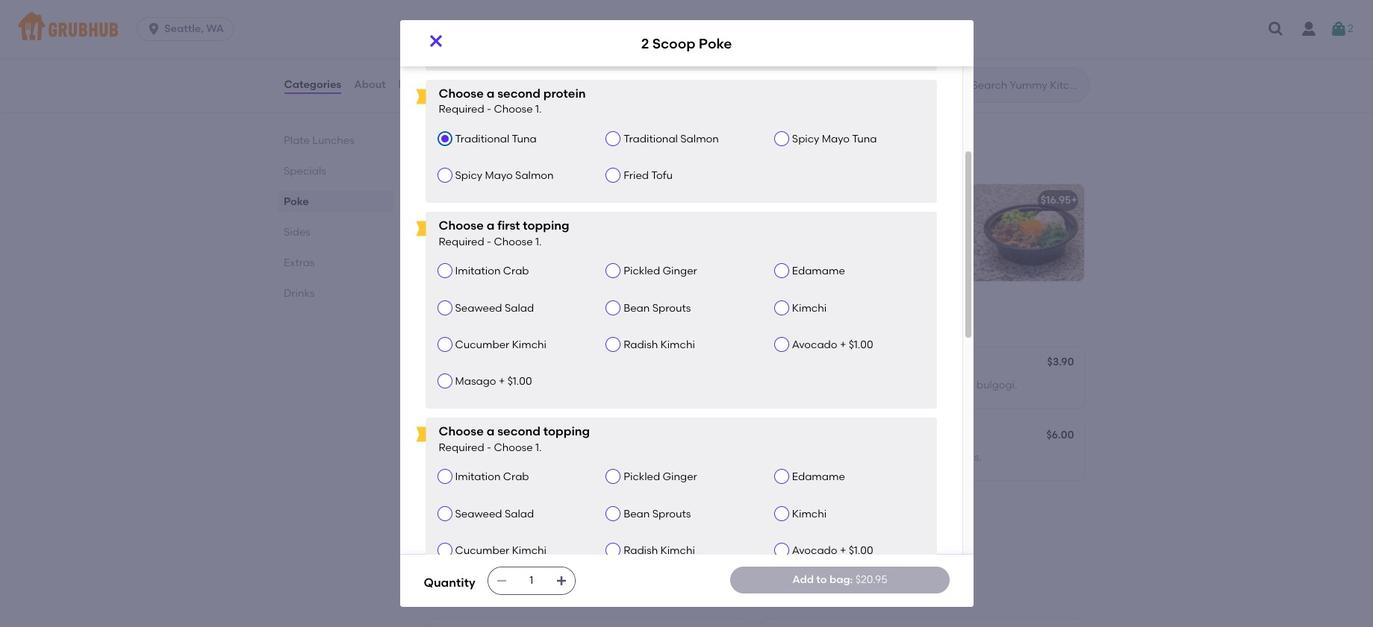 Task type: locate. For each thing, give the bounding box(es) containing it.
1 vertical spatial tofu
[[651, 170, 673, 182]]

1 required from the top
[[439, 103, 484, 116]]

topping for choose a first topping
[[523, 219, 569, 233]]

1 seaweed salad from the top
[[455, 302, 534, 315]]

2 radish kimchi from the top
[[624, 545, 695, 558]]

- left tuna
[[487, 442, 491, 455]]

second
[[497, 87, 541, 101], [497, 425, 541, 439]]

your inside comes with 2 scoops of poke of your choice.
[[597, 215, 619, 228]]

2 bean from the top
[[624, 508, 650, 521]]

svg image inside 2 button
[[1330, 20, 1348, 38]]

add to bag: $20.95
[[792, 574, 887, 587]]

spam
[[471, 379, 500, 392]]

1 horizontal spatial 2 scoop poke
[[641, 35, 732, 52]]

1 scoop poke image
[[972, 185, 1084, 282]]

seaweed salad up musubi at the left of page
[[455, 302, 534, 315]]

cucumber kimchi for second
[[455, 545, 547, 558]]

1 sprouts from the top
[[652, 302, 691, 315]]

radish up in
[[624, 339, 658, 352]]

1. inside 'choose a first topping required - choose 1.'
[[535, 236, 542, 249]]

-
[[487, 103, 491, 116], [487, 236, 491, 249], [487, 442, 491, 455]]

with inside fried rice with your choice of protein and peas, carrots, and onions.
[[485, 58, 506, 70]]

comes inside comes with 2 scoops of poke of your choice.
[[436, 215, 472, 228]]

2
[[1348, 22, 1354, 35], [641, 35, 649, 52], [436, 194, 442, 207], [498, 215, 504, 228], [770, 452, 776, 465]]

0 vertical spatial -
[[487, 103, 491, 116]]

bean for choose a first topping
[[624, 302, 650, 315]]

bulgogi
[[770, 358, 809, 371]]

choose down first
[[494, 236, 533, 249]]

2 traditional from the left
[[624, 133, 678, 145]]

spicy mayo salmon
[[455, 170, 554, 182]]

spicy
[[792, 133, 819, 145], [455, 170, 482, 182]]

1 - from the top
[[487, 103, 491, 116]]

4
[[770, 379, 776, 392], [436, 525, 442, 537]]

4 pieces fried pork and veggie dumplings.
[[436, 525, 646, 537]]

1 vertical spatial protein
[[543, 87, 586, 101]]

2 vertical spatial required
[[439, 442, 484, 455]]

0 horizontal spatial $20.95
[[704, 194, 737, 207]]

traditional
[[455, 133, 509, 145], [624, 133, 678, 145]]

0 horizontal spatial 4
[[436, 525, 442, 537]]

mayo
[[822, 133, 850, 145], [485, 170, 513, 182]]

- up traditional tuna
[[487, 103, 491, 116]]

crab
[[503, 265, 529, 278], [503, 471, 529, 484]]

0 vertical spatial pork
[[852, 452, 875, 465]]

$1.00 right spam
[[507, 376, 532, 388]]

with up onions.
[[485, 58, 506, 70]]

0 horizontal spatial comes
[[436, 215, 472, 228]]

2 radish from the top
[[624, 545, 658, 558]]

1. inside choose a second protein required - choose 1.
[[535, 103, 542, 116]]

2 bean sprouts from the top
[[624, 508, 691, 521]]

$16.95 +
[[1041, 194, 1077, 207]]

4 left pieces.
[[770, 379, 776, 392]]

mayo for salmon
[[485, 170, 513, 182]]

choice. inside comes with 2 scoops of poke of your choice.
[[436, 231, 472, 243]]

topping inside the choose a second topping required - choose 1.
[[543, 425, 590, 439]]

wrapped
[[591, 379, 637, 392]]

poke add sides for an additional charge.
[[424, 134, 576, 165]]

0 vertical spatial $1.00
[[849, 339, 873, 352]]

seaweed salad up '4 pieces fried pork and veggie dumplings.'
[[455, 508, 534, 521]]

pork down dumplings
[[852, 452, 875, 465]]

0 horizontal spatial poke
[[557, 215, 582, 228]]

required inside 'choose a first topping required - choose 1.'
[[439, 236, 484, 249]]

poke
[[699, 35, 732, 52], [424, 134, 463, 152], [479, 194, 504, 207], [812, 194, 837, 207], [283, 196, 308, 208], [496, 431, 521, 443]]

pieces for 4 pieces fried pork and veggie dumplings.
[[444, 525, 477, 537]]

tempura right shrimp on the right top
[[903, 58, 947, 70]]

1 vertical spatial topping
[[543, 425, 590, 439]]

choose a first topping required - choose 1.
[[439, 219, 569, 249]]

sides
[[283, 226, 310, 239], [424, 313, 466, 332]]

3 required from the top
[[439, 442, 484, 455]]

2 vertical spatial 1.
[[535, 442, 542, 455]]

1 vertical spatial radish
[[624, 545, 658, 558]]

scoop for comes with 2 scoops of poke of your choice.
[[444, 194, 477, 207]]

1 inside comes with 1 scoop of poke of your choice.
[[833, 215, 836, 228]]

- inside 'choose a first topping required - choose 1.'
[[487, 236, 491, 249]]

1 horizontal spatial tuna
[[852, 133, 877, 145]]

0 vertical spatial avocado + $1.00
[[792, 339, 873, 352]]

- down spicy mayo salmon
[[487, 236, 491, 249]]

1 horizontal spatial choice.
[[770, 231, 807, 243]]

pork
[[852, 452, 875, 465], [505, 525, 528, 537]]

1 horizontal spatial your
[[597, 215, 619, 228]]

categories
[[284, 78, 341, 91]]

edamame down comes with 1 scoop of poke of your choice.
[[792, 265, 845, 278]]

1 vertical spatial spicy
[[455, 170, 482, 182]]

comes for comes with 2 scoops of poke of your choice.
[[436, 215, 472, 228]]

1 traditional from the left
[[455, 133, 509, 145]]

grilled spam on seasoned rice wrapped in nori.
[[436, 379, 673, 392]]

add inside poke add sides for an additional charge.
[[424, 154, 442, 165]]

svg image left "seattle," at the top of page
[[146, 22, 161, 37]]

1 cucumber kimchi from the top
[[455, 339, 547, 352]]

with left first
[[474, 215, 496, 228]]

1 horizontal spatial 4
[[770, 379, 776, 392]]

svg image inside seattle, wa button
[[146, 22, 161, 37]]

pork up input item quantity number field
[[505, 525, 528, 537]]

1 horizontal spatial add
[[792, 574, 814, 587]]

choose up raw
[[439, 425, 484, 439]]

imitation crab down tuna
[[455, 471, 529, 484]]

1
[[770, 194, 774, 207], [833, 215, 836, 228]]

1 a from the top
[[487, 87, 495, 101]]

imitation for first
[[455, 265, 501, 278]]

second inside choose a second protein required - choose 1.
[[497, 87, 541, 101]]

0 horizontal spatial your
[[509, 58, 531, 70]]

scoop down sides
[[444, 194, 477, 207]]

choose a second topping required - choose 1.
[[439, 425, 590, 455]]

1 horizontal spatial svg image
[[1330, 20, 1348, 38]]

a for choose a second protein
[[487, 87, 495, 101]]

0 horizontal spatial sides
[[283, 226, 310, 239]]

$1.00 up dumplings
[[849, 339, 873, 352]]

second for topping
[[497, 425, 541, 439]]

2 ginger from the top
[[663, 471, 697, 484]]

0 vertical spatial radish
[[624, 339, 658, 352]]

pickled ginger for choose a first topping
[[624, 265, 697, 278]]

to
[[816, 574, 827, 587]]

$16.95
[[1041, 194, 1071, 207]]

2 required from the top
[[439, 236, 484, 249]]

1 vertical spatial bean
[[624, 508, 650, 521]]

a inside 'choose a first topping required - choose 1.'
[[487, 219, 495, 233]]

1 edamame from the top
[[792, 265, 845, 278]]

fried rice with your choice of protein and peas, carrots, and onions.
[[436, 58, 713, 86]]

2 scoop poke
[[641, 35, 732, 52], [436, 194, 504, 207]]

2 imitation from the top
[[455, 471, 501, 484]]

bean for choose a second topping
[[624, 508, 650, 521]]

1 horizontal spatial mayo
[[822, 133, 850, 145]]

1 seaweed from the top
[[455, 302, 502, 315]]

tuna
[[512, 133, 537, 145], [852, 133, 877, 145]]

choice. down 1 scoop poke
[[770, 231, 807, 243]]

sides up spam at left bottom
[[424, 313, 466, 332]]

pickled ginger for choose a second topping
[[624, 471, 697, 484]]

0 vertical spatial sprouts
[[652, 302, 691, 315]]

2 seaweed from the top
[[455, 508, 502, 521]]

veggie left dumplings.
[[553, 525, 587, 537]]

1 vertical spatial imitation crab
[[455, 471, 529, 484]]

2 salad from the top
[[505, 508, 534, 521]]

search icon image
[[948, 76, 966, 94]]

0 horizontal spatial salmon
[[515, 170, 554, 182]]

required inside choose a second protein required - choose 1.
[[439, 103, 484, 116]]

2 cucumber kimchi from the top
[[455, 545, 547, 558]]

tofu up peas,
[[651, 37, 673, 50]]

for
[[468, 154, 480, 165]]

0 horizontal spatial extras
[[283, 257, 314, 270]]

2 horizontal spatial your
[[925, 215, 947, 228]]

1 horizontal spatial comes
[[770, 215, 806, 228]]

pieces down pieces.
[[779, 452, 812, 465]]

choice. left first
[[436, 231, 472, 243]]

0 horizontal spatial fried
[[480, 525, 503, 537]]

1 radish from the top
[[624, 339, 658, 352]]

of
[[570, 58, 580, 70], [545, 215, 555, 228], [585, 215, 595, 228], [872, 215, 882, 228], [912, 215, 922, 228], [496, 452, 506, 465], [814, 452, 824, 465]]

edamame for choose a second topping
[[792, 471, 845, 484]]

0 horizontal spatial rice
[[463, 58, 482, 70]]

- inside the choose a second topping required - choose 1.
[[487, 442, 491, 455]]

0 vertical spatial tofu
[[651, 37, 673, 50]]

1 salad from the top
[[505, 302, 534, 315]]

edamame down '2 pieces of fried pork and veggie egg rolls.'
[[792, 471, 845, 484]]

1 imitation crab from the top
[[455, 265, 529, 278]]

seaweed salad for second
[[455, 508, 534, 521]]

spicy down for
[[455, 170, 482, 182]]

1 vertical spatial avocado + $1.00
[[792, 545, 873, 558]]

1 second from the top
[[497, 87, 541, 101]]

and
[[621, 58, 641, 70], [436, 73, 456, 86], [878, 452, 898, 465], [531, 525, 551, 537]]

1 right $20.95 +
[[770, 194, 774, 207]]

2 imitation crab from the top
[[455, 471, 529, 484]]

1 ginger from the top
[[663, 265, 697, 278]]

1 avocado from the top
[[792, 339, 837, 352]]

1 vertical spatial veggie
[[553, 525, 587, 537]]

dumplings
[[845, 379, 898, 392]]

- inside choose a second protein required - choose 1.
[[487, 103, 491, 116]]

radish kimchi down dumplings.
[[624, 545, 695, 558]]

2 cucumber from the top
[[455, 545, 509, 558]]

with up search icon on the top right
[[950, 58, 971, 70]]

1 avocado + $1.00 from the top
[[792, 339, 873, 352]]

1 pickled ginger from the top
[[624, 265, 697, 278]]

$20.95 +
[[704, 194, 743, 207]]

1. for choose a first topping
[[535, 236, 542, 249]]

imitation crab down 'choose a first topping required - choose 1.'
[[455, 265, 529, 278]]

choice.
[[436, 231, 472, 243], [770, 231, 807, 243]]

0 vertical spatial salmon
[[680, 133, 719, 145]]

cucumber kimchi up musubi at the left of page
[[455, 339, 547, 352]]

0 horizontal spatial 1
[[770, 194, 774, 207]]

1 vertical spatial a
[[487, 219, 495, 233]]

topping for choose a second topping
[[543, 425, 590, 439]]

0 vertical spatial protein
[[582, 58, 619, 70]]

1 vertical spatial avocado
[[792, 545, 837, 558]]

2 1. from the top
[[535, 236, 542, 249]]

spam
[[436, 358, 466, 371]]

comes left first
[[436, 215, 472, 228]]

salad up musubi at the left of page
[[505, 302, 534, 315]]

0 vertical spatial cucumber
[[455, 339, 509, 352]]

1 vertical spatial $1.00
[[507, 376, 532, 388]]

1 vertical spatial bean sprouts
[[624, 508, 691, 521]]

protein down fried rice with your choice of protein and peas, carrots, and onions.
[[543, 87, 586, 101]]

0 vertical spatial bean sprouts
[[624, 302, 691, 315]]

second inside the choose a second topping required - choose 1.
[[497, 425, 541, 439]]

required
[[439, 103, 484, 116], [439, 236, 484, 249], [439, 442, 484, 455]]

mayo down an
[[485, 170, 513, 182]]

0 vertical spatial topping
[[523, 219, 569, 233]]

required inside the choose a second topping required - choose 1.
[[439, 442, 484, 455]]

required for choose a second topping
[[439, 442, 484, 455]]

0 vertical spatial a
[[487, 87, 495, 101]]

1 vertical spatial required
[[439, 236, 484, 249]]

1 poke from the left
[[557, 215, 582, 228]]

1 vertical spatial seaweed
[[455, 508, 502, 521]]

$20.95
[[704, 194, 737, 207], [855, 574, 887, 587]]

poke inside comes with 2 scoops of poke of your choice.
[[557, 215, 582, 228]]

3 a from the top
[[487, 425, 495, 439]]

protein right choice
[[582, 58, 619, 70]]

1 vertical spatial cucumber
[[455, 545, 509, 558]]

svg image
[[1267, 20, 1285, 38], [146, 22, 161, 37], [427, 32, 445, 50], [555, 576, 567, 588]]

$6.00
[[1046, 429, 1074, 442]]

0 vertical spatial radish kimchi
[[624, 339, 695, 352]]

poke right scoops
[[557, 215, 582, 228]]

0 vertical spatial imitation crab
[[455, 265, 529, 278]]

extras
[[283, 257, 314, 270], [424, 585, 473, 603]]

protein
[[582, 58, 619, 70], [543, 87, 586, 101]]

a
[[487, 87, 495, 101], [487, 219, 495, 233], [487, 425, 495, 439]]

1 comes from the left
[[436, 215, 472, 228]]

0 vertical spatial seaweed
[[455, 302, 502, 315]]

topping up into
[[543, 425, 590, 439]]

comes inside comes with 1 scoop of poke of your choice.
[[770, 215, 806, 228]]

ginger
[[663, 265, 697, 278], [663, 471, 697, 484]]

crab for first
[[503, 265, 529, 278]]

protein inside choose a second protein required - choose 1.
[[543, 87, 586, 101]]

fried tofu down traditional salmon
[[624, 170, 673, 182]]

2 a from the top
[[487, 219, 495, 233]]

0 vertical spatial $20.95
[[704, 194, 737, 207]]

sprouts for choose a first topping
[[652, 302, 691, 315]]

imitation down raw
[[455, 471, 501, 484]]

seaweed salad for first
[[455, 302, 534, 315]]

1. inside the choose a second topping required - choose 1.
[[535, 442, 542, 455]]

fried down traditional salmon
[[624, 170, 649, 182]]

svg image
[[1330, 20, 1348, 38], [496, 576, 508, 588]]

salad for first
[[505, 302, 534, 315]]

spicy up 1 scoop poke
[[792, 133, 819, 145]]

crab for second
[[503, 471, 529, 484]]

topping right first
[[523, 219, 569, 233]]

sprouts
[[652, 302, 691, 315], [652, 508, 691, 521]]

1 vertical spatial mayo
[[485, 170, 513, 182]]

2 pickled ginger from the top
[[624, 471, 697, 484]]

avocado up bulgogi mandu
[[792, 339, 837, 352]]

0 vertical spatial fried tofu
[[624, 37, 673, 50]]

2 scoop poke up carrots,
[[641, 35, 732, 52]]

1 pickled from the top
[[624, 265, 660, 278]]

a for choose a first topping
[[487, 219, 495, 233]]

2 pickled from the top
[[624, 471, 660, 484]]

topping inside 'choose a first topping required - choose 1.'
[[523, 219, 569, 233]]

1 vertical spatial cucumber kimchi
[[455, 545, 547, 558]]

pickled
[[624, 265, 660, 278], [624, 471, 660, 484]]

svg image left 2 button
[[1267, 20, 1285, 38]]

salmon down the additional
[[515, 170, 554, 182]]

2 seaweed salad from the top
[[455, 508, 534, 521]]

main navigation navigation
[[0, 0, 1373, 58]]

pieces
[[830, 58, 864, 70], [460, 452, 493, 465], [779, 452, 812, 465], [444, 525, 477, 537]]

2 comes from the left
[[770, 215, 806, 228]]

seaweed up musubi at the left of page
[[455, 302, 502, 315]]

fried down house
[[436, 58, 461, 70]]

1 horizontal spatial 1
[[833, 215, 836, 228]]

a down onions.
[[487, 87, 495, 101]]

bean sprouts
[[624, 302, 691, 315], [624, 508, 691, 521]]

fried inside fried rice with your choice of protein and peas, carrots, and onions.
[[436, 58, 461, 70]]

1 vertical spatial $20.95
[[855, 574, 887, 587]]

+
[[737, 194, 743, 207], [1071, 194, 1077, 207], [840, 339, 846, 352], [499, 376, 505, 388], [840, 545, 846, 558]]

shrimp
[[866, 58, 901, 70]]

choice. for comes with 1 scoop of poke of your choice.
[[770, 231, 807, 243]]

gyoza
[[436, 504, 468, 516]]

choice. inside comes with 1 scoop of poke of your choice.
[[770, 231, 807, 243]]

2 poke from the left
[[885, 215, 910, 228]]

1 horizontal spatial traditional
[[624, 133, 678, 145]]

3 - from the top
[[487, 442, 491, 455]]

spicy for spicy mayo tuna
[[792, 133, 819, 145]]

1 horizontal spatial veggie
[[900, 452, 934, 465]]

fried
[[470, 37, 496, 49], [624, 37, 649, 50], [436, 58, 461, 70], [624, 170, 649, 182], [817, 379, 842, 392]]

1 vertical spatial pickled
[[624, 471, 660, 484]]

2 choice. from the left
[[770, 231, 807, 243]]

1 vertical spatial pickled ginger
[[624, 471, 697, 484]]

additional
[[496, 154, 540, 165]]

1 bean sprouts from the top
[[624, 302, 691, 315]]

imitation down 'choose a first topping required - choose 1.'
[[455, 265, 501, 278]]

0 vertical spatial pickled ginger
[[624, 265, 697, 278]]

0 vertical spatial add
[[424, 154, 442, 165]]

2 vertical spatial $1.00
[[849, 545, 873, 558]]

cucumber up musubi at the left of page
[[455, 339, 509, 352]]

comes with 1 scoop of poke of your choice.
[[770, 215, 947, 243]]

a for choose a second topping
[[487, 425, 495, 439]]

2 vertical spatial a
[[487, 425, 495, 439]]

imitation for second
[[455, 471, 501, 484]]

korean fried chicken special image
[[972, 0, 1084, 14]]

pieces down side scoop poke
[[460, 452, 493, 465]]

1 vertical spatial salad
[[505, 508, 534, 521]]

choice
[[533, 58, 567, 70]]

1 horizontal spatial rice
[[570, 379, 589, 392]]

2 edamame from the top
[[792, 471, 845, 484]]

a up raw pieces of tuna cut into cubes.
[[487, 425, 495, 439]]

2 avocado from the top
[[792, 545, 837, 558]]

salmon
[[680, 133, 719, 145], [515, 170, 554, 182]]

1 radish kimchi from the top
[[624, 339, 695, 352]]

a inside choose a second protein required - choose 1.
[[487, 87, 495, 101]]

2 fried tofu from the top
[[624, 170, 673, 182]]

0 vertical spatial second
[[497, 87, 541, 101]]

0 vertical spatial spicy
[[792, 133, 819, 145]]

1 bean from the top
[[624, 302, 650, 315]]

1 choice. from the left
[[436, 231, 472, 243]]

avocado + $1.00 up the add to bag: $20.95
[[792, 545, 873, 558]]

your inside fried rice with your choice of protein and peas, carrots, and onions.
[[509, 58, 531, 70]]

0 horizontal spatial veggie
[[553, 525, 587, 537]]

poke inside comes with 1 scoop of poke of your choice.
[[885, 215, 910, 228]]

2 second from the top
[[497, 425, 541, 439]]

salmon up $20.95 +
[[680, 133, 719, 145]]

cucumber kimchi up input item quantity number field
[[455, 545, 547, 558]]

salad up '4 pieces fried pork and veggie dumplings.'
[[505, 508, 534, 521]]

pieces down 'gyoza'
[[444, 525, 477, 537]]

1 vertical spatial radish kimchi
[[624, 545, 695, 558]]

radish kimchi up nori.
[[624, 339, 695, 352]]

poke
[[557, 215, 582, 228], [885, 215, 910, 228]]

scoop right side
[[461, 431, 493, 443]]

1.
[[535, 103, 542, 116], [535, 236, 542, 249], [535, 442, 542, 455]]

0 vertical spatial svg image
[[1330, 20, 1348, 38]]

1 imitation from the top
[[455, 265, 501, 278]]

rice inside fried rice with your choice of protein and peas, carrots, and onions.
[[463, 58, 482, 70]]

1 vertical spatial ginger
[[663, 471, 697, 484]]

radish kimchi for choose a second topping
[[624, 545, 695, 558]]

avocado + $1.00
[[792, 339, 873, 352], [792, 545, 873, 558]]

egg
[[937, 452, 956, 465]]

1 horizontal spatial tempura
[[973, 58, 1018, 70]]

mayo up 1 scoop poke
[[822, 133, 850, 145]]

0 vertical spatial cucumber kimchi
[[455, 339, 547, 352]]

1 horizontal spatial $20.95
[[855, 574, 887, 587]]

2 sprouts from the top
[[652, 508, 691, 521]]

filled
[[901, 379, 925, 392]]

2 crab from the top
[[503, 471, 529, 484]]

2 - from the top
[[487, 236, 491, 249]]

pieces right "6"
[[830, 58, 864, 70]]

rice up onions.
[[463, 58, 482, 70]]

avocado
[[792, 339, 837, 352], [792, 545, 837, 558]]

ginger for choose a first topping
[[663, 265, 697, 278]]

rice
[[463, 58, 482, 70], [570, 379, 589, 392]]

choose
[[439, 87, 484, 101], [494, 103, 533, 116], [439, 219, 484, 233], [494, 236, 533, 249], [439, 425, 484, 439], [494, 442, 533, 455]]

carte
[[792, 58, 819, 70]]

1 crab from the top
[[503, 265, 529, 278]]

imitation
[[455, 265, 501, 278], [455, 471, 501, 484]]

your inside comes with 1 scoop of poke of your choice.
[[925, 215, 947, 228]]

1. down scoops
[[535, 236, 542, 249]]

seattle,
[[164, 22, 204, 35]]

4 down 'gyoza'
[[436, 525, 442, 537]]

second up tuna
[[497, 425, 541, 439]]

1 vertical spatial edamame
[[792, 471, 845, 484]]

rice left wrapped
[[570, 379, 589, 392]]

4 pieces. fried dumplings filled with beef bulgogi.
[[770, 379, 1017, 392]]

1 vertical spatial 1
[[833, 215, 836, 228]]

veggie left egg
[[900, 452, 934, 465]]

svg image up reviews
[[427, 32, 445, 50]]

fried down the mandu
[[817, 379, 842, 392]]

0 vertical spatial 1.
[[535, 103, 542, 116]]

with left the beef
[[927, 379, 948, 392]]

cucumber for second
[[455, 545, 509, 558]]

second down choice
[[497, 87, 541, 101]]

1 horizontal spatial spicy
[[792, 133, 819, 145]]

2 scoop poke image
[[637, 185, 749, 282]]

1 horizontal spatial extras
[[424, 585, 473, 603]]

avocado up to
[[792, 545, 837, 558]]

1. right tuna
[[535, 442, 542, 455]]

1 vertical spatial fried tofu
[[624, 170, 673, 182]]

imitation crab for second
[[455, 471, 529, 484]]

2 avocado + $1.00 from the top
[[792, 545, 873, 558]]

seaweed up '4 pieces fried pork and veggie dumplings.'
[[455, 508, 502, 521]]

sides up the "drinks"
[[283, 226, 310, 239]]

1 tempura from the left
[[903, 58, 947, 70]]

1 vertical spatial pork
[[505, 525, 528, 537]]

1 vertical spatial 4
[[436, 525, 442, 537]]

traditional for traditional salmon
[[624, 133, 678, 145]]

1 cucumber from the top
[[455, 339, 509, 352]]

and left egg
[[878, 452, 898, 465]]

1 vertical spatial seaweed salad
[[455, 508, 534, 521]]

crab down tuna
[[503, 471, 529, 484]]

0 vertical spatial pickled
[[624, 265, 660, 278]]

tempura up the "search yummy kitchen" search field
[[973, 58, 1018, 70]]

a inside the choose a second topping required - choose 1.
[[487, 425, 495, 439]]

your
[[509, 58, 531, 70], [597, 215, 619, 228], [925, 215, 947, 228]]

scoop right $20.95 +
[[777, 194, 809, 207]]

0 horizontal spatial mayo
[[485, 170, 513, 182]]

0 vertical spatial avocado
[[792, 339, 837, 352]]

fried
[[827, 452, 850, 465], [480, 525, 503, 537]]

Search Yummy Kitchen search field
[[970, 78, 1085, 93]]

comes down 1 scoop poke
[[770, 215, 806, 228]]

pickled for choose a second topping
[[624, 471, 660, 484]]

protein inside fried rice with your choice of protein and peas, carrots, and onions.
[[582, 58, 619, 70]]

tofu down traditional salmon
[[651, 170, 673, 182]]

radish down dumplings.
[[624, 545, 658, 558]]

0 horizontal spatial pork
[[505, 525, 528, 537]]

1 vertical spatial crab
[[503, 471, 529, 484]]

a left first
[[487, 219, 495, 233]]

3 1. from the top
[[535, 442, 542, 455]]

add left sides
[[424, 154, 442, 165]]

1 1. from the top
[[535, 103, 542, 116]]

crab down 'choose a first topping required - choose 1.'
[[503, 265, 529, 278]]

seaweed for first
[[455, 302, 502, 315]]



Task type: describe. For each thing, give the bounding box(es) containing it.
poke for scoops
[[557, 215, 582, 228]]

1. for choose a second topping
[[535, 442, 542, 455]]

4 for 4 pieces fried pork and veggie dumplings.
[[436, 525, 442, 537]]

$1.00 for choose a second topping
[[849, 545, 873, 558]]

comes with 2 scoops of poke of your choice.
[[436, 215, 619, 243]]

1 horizontal spatial salmon
[[680, 133, 719, 145]]

choose left first
[[439, 219, 484, 233]]

seattle, wa button
[[137, 17, 240, 41]]

1 fried tofu from the top
[[624, 37, 673, 50]]

1 vertical spatial sides
[[424, 313, 466, 332]]

sauce.
[[1020, 58, 1053, 70]]

0 vertical spatial 2 scoop poke
[[641, 35, 732, 52]]

scoop
[[839, 215, 870, 228]]

2 pieces of fried pork and veggie egg rolls.
[[770, 452, 982, 465]]

choose up traditional tuna
[[494, 103, 533, 116]]

poke for scoop
[[885, 215, 910, 228]]

in
[[639, 379, 648, 392]]

mayo for tuna
[[822, 133, 850, 145]]

1 scoop poke
[[770, 194, 837, 207]]

bulgogi mandu
[[770, 358, 848, 371]]

1 vertical spatial extras
[[424, 585, 473, 603]]

and left peas,
[[621, 58, 641, 70]]

poke down specials
[[283, 196, 308, 208]]

2 tempura from the left
[[973, 58, 1018, 70]]

avocado + $1.00 for choose a first topping
[[792, 339, 873, 352]]

with inside comes with 2 scoops of poke of your choice.
[[474, 215, 496, 228]]

2 tofu from the top
[[651, 170, 673, 182]]

musubi
[[468, 358, 505, 371]]

beef
[[951, 379, 974, 392]]

radish for choose a first topping
[[624, 339, 658, 352]]

pieces.
[[779, 379, 814, 392]]

your for 2 scoop poke
[[597, 215, 619, 228]]

0 vertical spatial extras
[[283, 257, 314, 270]]

charge.
[[542, 154, 576, 165]]

fried left rice
[[470, 37, 496, 49]]

plate
[[283, 134, 309, 147]]

poke up carrots,
[[699, 35, 732, 52]]

grilled
[[436, 379, 469, 392]]

and up input item quantity number field
[[531, 525, 551, 537]]

side
[[436, 431, 458, 443]]

avocado for choose a second topping
[[792, 545, 837, 558]]

drinks
[[283, 287, 314, 300]]

bag:
[[829, 574, 853, 587]]

peas,
[[644, 58, 671, 70]]

wa
[[206, 22, 224, 35]]

plate lunches
[[283, 134, 354, 147]]

onions.
[[458, 73, 494, 86]]

0 vertical spatial fried
[[827, 452, 850, 465]]

first
[[497, 219, 520, 233]]

poke down spicy mayo salmon
[[479, 194, 504, 207]]

2 inside comes with 2 scoops of poke of your choice.
[[498, 215, 504, 228]]

bean sprouts for choose a first topping
[[624, 302, 691, 315]]

- for choose a second topping
[[487, 442, 491, 455]]

1 vertical spatial svg image
[[496, 576, 508, 588]]

tuna
[[508, 452, 532, 465]]

rice
[[499, 37, 521, 49]]

traditional salmon
[[624, 133, 719, 145]]

scoop up peas,
[[652, 35, 695, 52]]

mandu
[[812, 358, 848, 371]]

raw
[[436, 452, 458, 465]]

carrots,
[[674, 58, 713, 70]]

traditional tuna
[[455, 133, 537, 145]]

2 button
[[1330, 16, 1354, 43]]

specials
[[283, 165, 326, 178]]

rolls.
[[959, 452, 982, 465]]

scoop for raw pieces of tuna cut into cubes.
[[461, 431, 493, 443]]

edamame for choose a first topping
[[792, 265, 845, 278]]

scoop for comes with 1 scoop of poke of your choice.
[[777, 194, 809, 207]]

house
[[436, 37, 468, 49]]

6
[[822, 58, 828, 70]]

$15.50
[[704, 35, 736, 48]]

2 inside button
[[1348, 22, 1354, 35]]

- for choose a first topping
[[487, 236, 491, 249]]

poke up tuna
[[496, 431, 521, 443]]

0 vertical spatial 1
[[770, 194, 774, 207]]

a la carte 6 pieces shrimp tempura with tempura sauce.
[[770, 58, 1053, 70]]

avocado for choose a first topping
[[792, 339, 837, 352]]

of inside fried rice with your choice of protein and peas, carrots, and onions.
[[570, 58, 580, 70]]

salad for second
[[505, 508, 534, 521]]

reviews button
[[398, 58, 441, 112]]

spicy for spicy mayo salmon
[[455, 170, 482, 182]]

0 vertical spatial sides
[[283, 226, 310, 239]]

0 horizontal spatial 2 scoop poke
[[436, 194, 504, 207]]

lunches
[[312, 134, 354, 147]]

pieces for raw pieces of tuna cut into cubes.
[[460, 452, 493, 465]]

nori.
[[651, 379, 673, 392]]

pickled for choose a first topping
[[624, 265, 660, 278]]

cucumber for first
[[455, 339, 509, 352]]

choose left cut
[[494, 442, 533, 455]]

Input item quantity number field
[[515, 568, 548, 595]]

bean sprouts for choose a second topping
[[624, 508, 691, 521]]

1 tofu from the top
[[651, 37, 673, 50]]

on
[[503, 379, 516, 392]]

1 vertical spatial rice
[[570, 379, 589, 392]]

sprouts for choose a second topping
[[652, 508, 691, 521]]

about button
[[353, 58, 386, 112]]

choose down onions.
[[439, 87, 484, 101]]

radish kimchi for choose a first topping
[[624, 339, 695, 352]]

seaweed for second
[[455, 508, 502, 521]]

choose a second protein required - choose 1.
[[439, 87, 586, 116]]

with inside comes with 1 scoop of poke of your choice.
[[809, 215, 830, 228]]

imitation crab for first
[[455, 265, 529, 278]]

ginger for choose a second topping
[[663, 471, 697, 484]]

choice. for comes with 2 scoops of poke of your choice.
[[436, 231, 472, 243]]

spicy mayo tuna
[[792, 133, 877, 145]]

second for protein
[[497, 87, 541, 101]]

required for choose a first topping
[[439, 236, 484, 249]]

$1.00 for choose a first topping
[[849, 339, 873, 352]]

cubes.
[[575, 452, 609, 465]]

about
[[354, 78, 386, 91]]

quantity
[[424, 577, 475, 591]]

$12.00
[[1042, 35, 1074, 48]]

traditional for traditional tuna
[[455, 133, 509, 145]]

poke inside poke add sides for an additional charge.
[[424, 134, 463, 152]]

a
[[770, 58, 778, 70]]

1. for choose a second protein
[[535, 103, 542, 116]]

raw pieces of tuna cut into cubes.
[[436, 452, 609, 465]]

categories button
[[283, 58, 342, 112]]

required for choose a second protein
[[439, 103, 484, 116]]

scoops
[[506, 215, 542, 228]]

comes for comes with 1 scoop of poke of your choice.
[[770, 215, 806, 228]]

reviews
[[398, 78, 440, 91]]

house fried rice
[[436, 37, 521, 49]]

your for 1 scoop poke
[[925, 215, 947, 228]]

la
[[780, 58, 790, 70]]

cucumber kimchi for first
[[455, 339, 547, 352]]

0 vertical spatial veggie
[[900, 452, 934, 465]]

into
[[553, 452, 573, 465]]

cut
[[534, 452, 551, 465]]

1 tuna from the left
[[512, 133, 537, 145]]

masago + $1.00
[[455, 376, 532, 388]]

pieces for 2 pieces of fried pork and veggie egg rolls.
[[779, 452, 812, 465]]

1 vertical spatial add
[[792, 574, 814, 587]]

masago
[[455, 376, 496, 388]]

avocado + $1.00 for choose a second topping
[[792, 545, 873, 558]]

2 tuna from the left
[[852, 133, 877, 145]]

$3.90
[[1047, 356, 1074, 369]]

seasoned
[[518, 379, 567, 392]]

- for choose a second protein
[[487, 103, 491, 116]]

spam musubi
[[436, 358, 505, 371]]

seattle, wa
[[164, 22, 224, 35]]

4 for 4 pieces. fried dumplings filled with beef bulgogi.
[[770, 379, 776, 392]]

side scoop poke
[[436, 431, 521, 443]]

radish for choose a second topping
[[624, 545, 658, 558]]

bulgogi.
[[976, 379, 1017, 392]]

sides
[[444, 154, 466, 165]]

and left onions.
[[436, 73, 456, 86]]

dumplings.
[[590, 525, 646, 537]]

fried up peas,
[[624, 37, 649, 50]]

1 vertical spatial salmon
[[515, 170, 554, 182]]

an
[[482, 154, 493, 165]]

poke up comes with 1 scoop of poke of your choice.
[[812, 194, 837, 207]]

svg image right input item quantity number field
[[555, 576, 567, 588]]

1 vertical spatial fried
[[480, 525, 503, 537]]



Task type: vqa. For each thing, say whether or not it's contained in the screenshot.
"$20.79 +"
no



